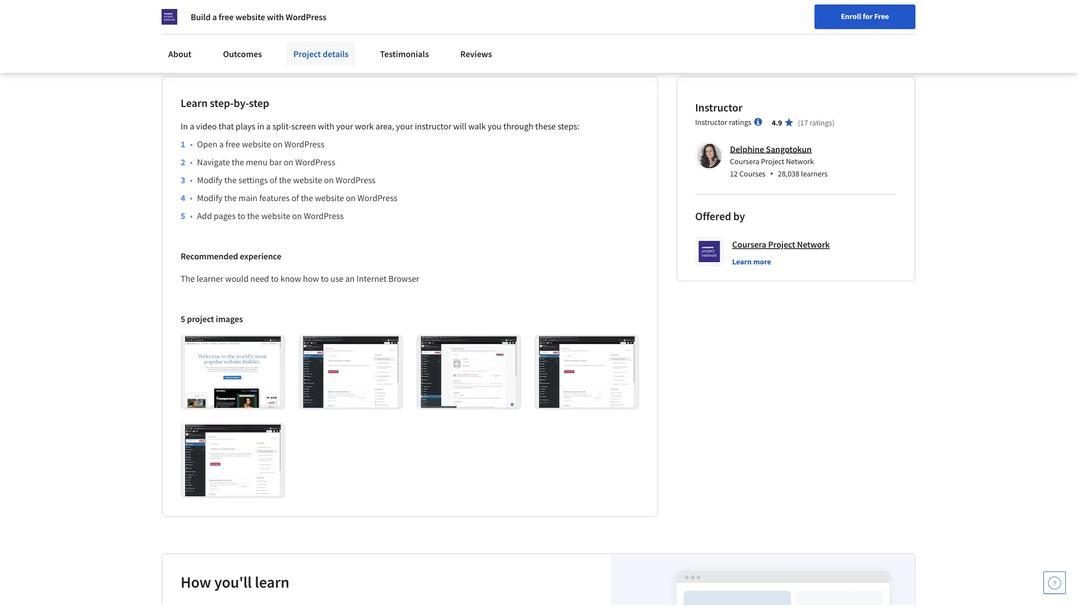 Task type: vqa. For each thing, say whether or not it's contained in the screenshot.
"your"
yes



Task type: locate. For each thing, give the bounding box(es) containing it.
instructor for instructor ratings
[[695, 117, 727, 127]]

learn left more
[[732, 257, 752, 267]]

shopping cart: 1 item image
[[815, 31, 836, 49]]

with right screen
[[318, 121, 334, 132]]

0 horizontal spatial with
[[267, 11, 284, 22]]

website up the outcomes link
[[235, 11, 265, 22]]

click to expand item image
[[185, 337, 281, 409], [303, 337, 399, 409], [421, 337, 517, 409], [539, 337, 635, 409], [185, 425, 281, 497]]

governments
[[256, 6, 307, 17]]

of right features
[[292, 193, 299, 204]]

your left work at top
[[336, 121, 353, 132]]

by-
[[234, 96, 249, 110]]

•
[[190, 139, 193, 150], [190, 157, 193, 168], [770, 168, 774, 180], [190, 175, 193, 186], [190, 193, 193, 204], [190, 211, 193, 222]]

free down 'that' on the left top
[[226, 139, 240, 150]]

5 project images
[[181, 314, 243, 325]]

2 for from the left
[[242, 6, 254, 17]]

• modify the settings of the website on wordpress
[[190, 175, 376, 186]]

0 horizontal spatial learn
[[181, 96, 208, 110]]

learn inside button
[[732, 257, 752, 267]]

instructor
[[415, 121, 451, 132]]

video
[[196, 121, 217, 132]]

enroll for free button
[[815, 4, 916, 29]]

project
[[187, 314, 214, 325]]

these
[[535, 121, 556, 132]]

modify down navigate on the left of the page
[[197, 175, 222, 186]]

learn step-by-step
[[181, 96, 269, 110]]

1 vertical spatial coursera
[[732, 239, 766, 250]]

the
[[181, 273, 195, 285]]

project down delphine sangotokun link
[[761, 156, 784, 167]]

1 modify from the top
[[197, 175, 222, 186]]

less
[[183, 46, 198, 57]]

1 horizontal spatial of
[[292, 193, 299, 204]]

modify for modify the settings of the website on wordpress
[[197, 175, 222, 186]]

navigate
[[197, 157, 230, 168]]

through
[[503, 121, 533, 132]]

modify
[[197, 175, 222, 186], [197, 193, 222, 204]]

delphine sangotokun link
[[730, 144, 812, 155]]

to right need at the top left of the page
[[271, 273, 279, 285]]

for governments
[[242, 6, 307, 17]]

1 horizontal spatial learn
[[732, 257, 752, 267]]

website up '• modify the main features of the website on wordpress'
[[293, 175, 322, 186]]

in
[[181, 121, 188, 132]]

with
[[267, 11, 284, 22], [318, 121, 334, 132]]

ratings right 17
[[810, 117, 832, 128]]

• for • modify the settings of the website on wordpress
[[190, 175, 193, 186]]

instructor up instructor ratings
[[695, 100, 743, 114]]

learn
[[181, 96, 208, 110], [732, 257, 752, 267]]

1 vertical spatial project
[[761, 156, 784, 167]]

2 instructor from the top
[[695, 117, 727, 127]]

step-
[[210, 96, 234, 110]]

delphine
[[730, 144, 764, 155]]

for left build
[[166, 6, 178, 17]]

1 horizontal spatial ratings
[[810, 117, 832, 128]]

of
[[270, 175, 277, 186], [292, 193, 299, 204]]

a
[[212, 11, 217, 22], [190, 121, 194, 132], [266, 121, 271, 132], [219, 139, 224, 150]]

free right build
[[219, 11, 234, 22]]

read less button
[[162, 46, 198, 57]]

ratings up "delphine"
[[729, 117, 752, 127]]

images
[[216, 314, 243, 325]]

1 vertical spatial learn
[[732, 257, 752, 267]]

1 horizontal spatial for
[[242, 6, 254, 17]]

open
[[197, 139, 217, 150]]

offered by
[[695, 210, 745, 224]]

1 vertical spatial of
[[292, 193, 299, 204]]

1 vertical spatial network
[[797, 239, 830, 250]]

plays
[[236, 121, 255, 132]]

read less
[[162, 46, 198, 57]]

1 vertical spatial modify
[[197, 193, 222, 204]]

reviews link
[[454, 42, 499, 66]]

bar
[[269, 157, 282, 168]]

0 horizontal spatial your
[[336, 121, 353, 132]]

project up more
[[768, 239, 795, 250]]

for for universities
[[166, 6, 178, 17]]

you
[[488, 121, 502, 132]]

the up '• modify the main features of the website on wordpress'
[[279, 175, 291, 186]]

outcomes link
[[216, 42, 269, 66]]

for
[[166, 6, 178, 17], [242, 6, 254, 17]]

learners
[[801, 169, 828, 179]]

coursera inside delphine sangotokun coursera project network 12 courses • 28,038 learners
[[730, 156, 759, 167]]

main
[[238, 193, 258, 204]]

to left use
[[321, 273, 329, 285]]

• for • open a free website on wordpress
[[190, 139, 193, 150]]

about
[[168, 48, 192, 59]]

details
[[323, 48, 349, 59]]

your
[[336, 121, 353, 132], [396, 121, 413, 132]]

None search field
[[160, 29, 429, 52]]

project details link
[[287, 42, 355, 66]]

reviews
[[460, 48, 492, 59]]

by
[[733, 210, 745, 224]]

how
[[303, 273, 319, 285]]

the down the • modify the settings of the website on wordpress
[[301, 193, 313, 204]]

the left main
[[224, 193, 237, 204]]

learn up in
[[181, 96, 208, 110]]

instructor up delphine sangotokun icon
[[695, 117, 727, 127]]

1 vertical spatial with
[[318, 121, 334, 132]]

coursera down "delphine"
[[730, 156, 759, 167]]

for left governments
[[242, 6, 254, 17]]

the
[[232, 157, 244, 168], [224, 175, 237, 186], [279, 175, 291, 186], [224, 193, 237, 204], [301, 193, 313, 204], [247, 211, 259, 222]]

instructor ratings
[[695, 117, 752, 127]]

2 your from the left
[[396, 121, 413, 132]]

modify up the add
[[197, 193, 222, 204]]

to right 'pages'
[[238, 211, 245, 222]]

1 horizontal spatial your
[[396, 121, 413, 132]]

5
[[181, 314, 185, 325]]

instructor
[[695, 100, 743, 114], [695, 117, 727, 127]]

website up menu
[[242, 139, 271, 150]]

• add pages to the website on wordpress
[[190, 211, 344, 222]]

1 instructor from the top
[[695, 100, 743, 114]]

coursera project network link
[[732, 238, 830, 252]]

0 vertical spatial network
[[786, 156, 814, 167]]

1 your from the left
[[336, 121, 353, 132]]

settings
[[238, 175, 268, 186]]

modify for modify the main features of the website on wordpress
[[197, 193, 222, 204]]

0 vertical spatial of
[[270, 175, 277, 186]]

delphine sangotokun image
[[697, 144, 722, 169]]

about link
[[162, 42, 198, 66]]

website down features
[[261, 211, 290, 222]]

of up features
[[270, 175, 277, 186]]

your right area, on the left of page
[[396, 121, 413, 132]]

1 horizontal spatial to
[[271, 273, 279, 285]]

0 vertical spatial modify
[[197, 175, 222, 186]]

2 vertical spatial project
[[768, 239, 795, 250]]

2 modify from the top
[[197, 193, 222, 204]]

coursera up learn more button
[[732, 239, 766, 250]]

2 horizontal spatial to
[[321, 273, 329, 285]]

help center image
[[1048, 577, 1061, 590]]

how
[[181, 573, 211, 593]]

free
[[219, 11, 234, 22], [226, 139, 240, 150]]

0 vertical spatial learn
[[181, 96, 208, 110]]

with up the outcomes link
[[267, 11, 284, 22]]

use
[[330, 273, 344, 285]]

internet
[[357, 273, 387, 285]]

coursera project network image
[[162, 9, 177, 25]]

1 vertical spatial instructor
[[695, 117, 727, 127]]

0 vertical spatial coursera
[[730, 156, 759, 167]]

learner
[[197, 273, 223, 285]]

on
[[273, 139, 283, 150], [284, 157, 293, 168], [324, 175, 334, 186], [346, 193, 356, 204], [292, 211, 302, 222]]

network
[[786, 156, 814, 167], [797, 239, 830, 250]]

0 horizontal spatial for
[[166, 6, 178, 17]]

project left details
[[293, 48, 321, 59]]

)
[[832, 117, 835, 128]]

0 vertical spatial instructor
[[695, 100, 743, 114]]

the learner would need to know how to use an internet browser
[[181, 273, 419, 285]]

1 vertical spatial free
[[226, 139, 240, 150]]

learn for learn more
[[732, 257, 752, 267]]

website
[[235, 11, 265, 22], [242, 139, 271, 150], [293, 175, 322, 186], [315, 193, 344, 204], [261, 211, 290, 222]]

steps:
[[558, 121, 580, 132]]

1 for from the left
[[166, 6, 178, 17]]



Task type: describe. For each thing, give the bounding box(es) containing it.
add
[[197, 211, 212, 222]]

area,
[[376, 121, 394, 132]]

offered
[[695, 210, 731, 224]]

recommended
[[181, 251, 238, 262]]

a right in
[[190, 121, 194, 132]]

the down main
[[247, 211, 259, 222]]

learn
[[255, 573, 289, 593]]

walk
[[468, 121, 486, 132]]

0 vertical spatial with
[[267, 11, 284, 22]]

a right 'in'
[[266, 121, 271, 132]]

delphine sangotokun coursera project network 12 courses • 28,038 learners
[[730, 144, 828, 180]]

a right build
[[212, 11, 217, 22]]

screen
[[291, 121, 316, 132]]

how you'll learn
[[181, 573, 289, 593]]

website down the • modify the settings of the website on wordpress
[[315, 193, 344, 204]]

0 horizontal spatial to
[[238, 211, 245, 222]]

features
[[259, 193, 290, 204]]

• for • modify the main features of the website on wordpress
[[190, 193, 193, 204]]

in
[[257, 121, 264, 132]]

• navigate the menu bar on wordpress
[[190, 157, 335, 168]]

• inside delphine sangotokun coursera project network 12 courses • 28,038 learners
[[770, 168, 774, 180]]

• for • navigate the menu bar on wordpress
[[190, 157, 193, 168]]

the left menu
[[232, 157, 244, 168]]

( 17 ratings )
[[798, 117, 835, 128]]

an
[[345, 273, 355, 285]]

build
[[191, 11, 211, 22]]

read
[[162, 46, 181, 57]]

enroll for free
[[841, 11, 889, 21]]

testimonials
[[380, 48, 429, 59]]

step
[[249, 96, 269, 110]]

0 vertical spatial project
[[293, 48, 321, 59]]

coursera project network
[[732, 239, 830, 250]]

for
[[863, 11, 873, 21]]

0 horizontal spatial ratings
[[729, 117, 752, 127]]

4.9
[[772, 117, 782, 128]]

0 horizontal spatial of
[[270, 175, 277, 186]]

• modify the main features of the website on wordpress
[[190, 193, 398, 204]]

network inside delphine sangotokun coursera project network 12 courses • 28,038 learners
[[786, 156, 814, 167]]

courses
[[739, 169, 766, 179]]

the left settings
[[224, 175, 237, 186]]

work
[[355, 121, 374, 132]]

menu
[[246, 157, 268, 168]]

for universities
[[166, 6, 224, 17]]

banner navigation
[[9, 0, 316, 22]]

17
[[800, 117, 808, 128]]

know
[[281, 273, 301, 285]]

free
[[874, 11, 889, 21]]

12
[[730, 169, 738, 179]]

outcomes
[[223, 48, 262, 59]]

learn more
[[732, 257, 771, 267]]

experience
[[240, 251, 281, 262]]

enroll
[[841, 11, 861, 21]]

• open a free website on wordpress
[[190, 139, 324, 150]]

a right 'open' at left
[[219, 139, 224, 150]]

universities
[[180, 6, 224, 17]]

learn for learn step-by-step
[[181, 96, 208, 110]]

0 vertical spatial free
[[219, 11, 234, 22]]

browser
[[388, 273, 419, 285]]

for for governments
[[242, 6, 254, 17]]

english
[[862, 35, 889, 46]]

english button
[[842, 22, 909, 59]]

28,038
[[778, 169, 799, 179]]

testimonials link
[[373, 42, 436, 66]]

in a video that plays in a split-screen with your work area, your instructor will walk you through these steps:
[[181, 121, 580, 132]]

you'll
[[214, 573, 252, 593]]

instructor for instructor
[[695, 100, 743, 114]]

• for • add pages to the website on wordpress
[[190, 211, 193, 222]]

project details
[[293, 48, 349, 59]]

more
[[753, 257, 771, 267]]

will
[[453, 121, 466, 132]]

project inside delphine sangotokun coursera project network 12 courses • 28,038 learners
[[761, 156, 784, 167]]

need
[[250, 273, 269, 285]]

pages
[[214, 211, 236, 222]]

build a free website with wordpress
[[191, 11, 326, 22]]

learn more button
[[732, 256, 771, 267]]

split-
[[272, 121, 291, 132]]

recommended experience
[[181, 251, 281, 262]]

sangotokun
[[766, 144, 812, 155]]

1 horizontal spatial with
[[318, 121, 334, 132]]

would
[[225, 273, 249, 285]]

(
[[798, 117, 800, 128]]



